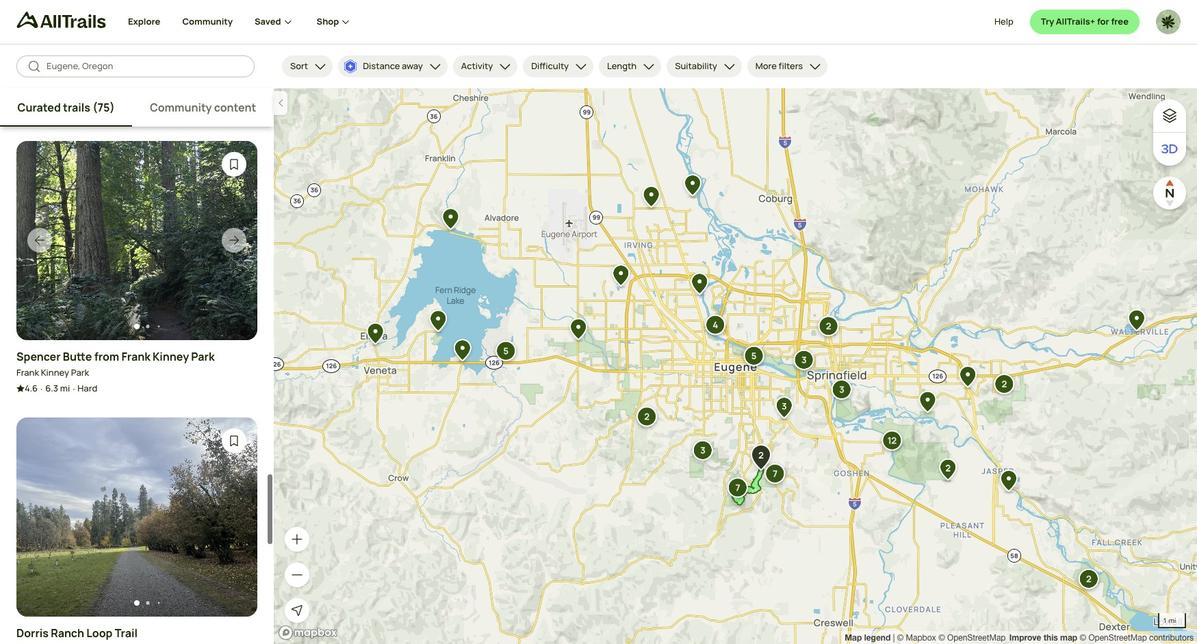 Task type: describe. For each thing, give the bounding box(es) containing it.
loop
[[86, 626, 113, 641]]

1 vertical spatial park
[[71, 366, 89, 378]]

shop button
[[317, 0, 353, 44]]

1 vertical spatial kinney
[[41, 366, 69, 378]]

improve this map link
[[1009, 632, 1077, 643]]

3 © from the left
[[1080, 633, 1086, 643]]

curated trails (75) tab
[[0, 88, 132, 127]]

map legend | © mapbox © openstreetmap improve this map © openstreetmap contributors
[[845, 632, 1194, 643]]

shop link
[[317, 0, 353, 44]]

community for community
[[182, 15, 233, 28]]

|
[[893, 633, 895, 643]]

activity
[[461, 60, 493, 72]]

for
[[1097, 15, 1109, 28]]

current location image
[[290, 604, 304, 617]]

reset north and pitch image
[[1156, 179, 1183, 207]]

2 © from the left
[[938, 633, 945, 643]]

legend
[[864, 632, 891, 643]]

free
[[1111, 15, 1129, 28]]

map legend link
[[845, 632, 893, 643]]

mapbox
[[906, 633, 936, 643]]

(75)
[[93, 100, 115, 115]]

sort button
[[282, 55, 333, 77]]

1 © from the left
[[897, 633, 904, 643]]

community for community content
[[150, 100, 212, 115]]

trail
[[115, 626, 138, 641]]

distance away button
[[338, 55, 447, 77]]

1
[[1163, 616, 1167, 624]]

community content tab
[[132, 88, 274, 127]]

try alltrails+ for free link
[[1030, 10, 1140, 34]]

alltrails link
[[16, 12, 128, 34]]

filters
[[779, 60, 803, 72]]

alltrails+
[[1056, 15, 1095, 28]]

add to list image for navigate next icon
[[227, 434, 241, 448]]

1 · from the left
[[40, 383, 43, 395]]

more filters
[[755, 60, 803, 72]]

© openstreetmap contributors link
[[1080, 633, 1194, 643]]

alltrails image
[[16, 12, 106, 28]]

ranch
[[51, 626, 84, 641]]

explore link
[[128, 0, 160, 44]]

trails
[[63, 100, 90, 115]]

try
[[1041, 15, 1054, 28]]

hard
[[78, 382, 97, 394]]

tab list containing curated trails (75)
[[0, 88, 274, 127]]

contributors
[[1149, 633, 1194, 643]]

improve
[[1009, 632, 1041, 643]]

navigate previous image for navigate next image
[[33, 234, 47, 247]]

saved
[[255, 15, 281, 28]]

spencer
[[16, 349, 61, 364]]

map
[[1060, 632, 1077, 643]]



Task type: vqa. For each thing, say whether or not it's contained in the screenshot.
Preview trail
no



Task type: locate. For each thing, give the bounding box(es) containing it.
0 horizontal spatial ·
[[40, 383, 43, 395]]

2 add to list image from the top
[[227, 434, 241, 448]]

away
[[402, 60, 423, 72]]

tab list
[[0, 88, 274, 127]]

0 vertical spatial frank
[[121, 349, 150, 364]]

community link
[[182, 0, 233, 44]]

0 horizontal spatial openstreetmap
[[947, 633, 1006, 643]]

frank
[[121, 349, 150, 364], [16, 366, 39, 378]]

add to list image
[[227, 157, 241, 171], [227, 434, 241, 448]]

community left content
[[150, 100, 212, 115]]

0 vertical spatial kinney
[[153, 349, 189, 364]]

enable 3d map image
[[1161, 141, 1178, 157]]

difficulty
[[531, 60, 569, 72]]

navigate previous image for navigate next icon
[[33, 510, 47, 524]]

content
[[214, 100, 256, 115]]

list
[[845, 631, 1194, 644]]

distance away
[[363, 60, 423, 72]]

suitability
[[675, 60, 717, 72]]

navigate next image
[[227, 234, 241, 247]]

close this dialog image
[[1160, 586, 1174, 600]]

1 horizontal spatial ©
[[938, 633, 945, 643]]

1 vertical spatial add to list image
[[227, 434, 241, 448]]

6.3
[[45, 382, 58, 394]]

2 · from the left
[[73, 383, 75, 395]]

© mapbox link
[[897, 633, 936, 643]]

this
[[1044, 632, 1058, 643]]

zoom map in image
[[290, 532, 304, 546]]

more
[[755, 60, 777, 72]]

1 horizontal spatial frank
[[121, 349, 150, 364]]

0 horizontal spatial ©
[[897, 633, 904, 643]]

saved link
[[255, 0, 295, 44]]

0 vertical spatial mi
[[60, 382, 70, 394]]

suitability button
[[667, 55, 742, 77]]

try alltrails+ for free
[[1041, 15, 1129, 28]]

help
[[994, 15, 1013, 28]]

kinney
[[153, 349, 189, 364], [41, 366, 69, 378]]

from
[[94, 349, 119, 364]]

distance
[[363, 60, 400, 72]]

add to list image for navigate next image
[[227, 157, 241, 171]]

dorris
[[16, 626, 49, 641]]

None search field
[[16, 55, 255, 77]]

butte
[[63, 349, 92, 364]]

© right mapbox
[[938, 633, 945, 643]]

1 horizontal spatial mi
[[1169, 616, 1176, 624]]

frank kinney park link
[[16, 366, 89, 379]]

0 vertical spatial add to list image
[[227, 157, 241, 171]]

0 horizontal spatial park
[[71, 366, 89, 378]]

zoom map out image
[[290, 568, 304, 582]]

kendall image
[[1156, 10, 1181, 34]]

navigate next image
[[227, 510, 241, 524]]

explore
[[128, 15, 160, 28]]

1 horizontal spatial park
[[191, 349, 215, 364]]

length button
[[599, 55, 661, 77]]

0 vertical spatial navigate previous image
[[33, 234, 47, 247]]

mi inside 4.6 · 6.3 mi · hard
[[60, 382, 70, 394]]

1 add to list image from the top
[[227, 157, 241, 171]]

community
[[182, 15, 233, 28], [150, 100, 212, 115]]

community content
[[150, 100, 256, 115]]

0 vertical spatial community
[[182, 15, 233, 28]]

©
[[897, 633, 904, 643], [938, 633, 945, 643], [1080, 633, 1086, 643]]

frank up 4.6
[[16, 366, 39, 378]]

help link
[[994, 10, 1013, 34]]

Eugene, Oregon field
[[47, 60, 244, 73]]

© right map
[[1080, 633, 1086, 643]]

curated trails (75)
[[18, 100, 115, 115]]

1 mi
[[1163, 616, 1176, 624]]

more filters button
[[747, 55, 828, 77]]

kinney up 6.3
[[41, 366, 69, 378]]

community left saved
[[182, 15, 233, 28]]

0 horizontal spatial frank
[[16, 366, 39, 378]]

2 navigate previous image from the top
[[33, 510, 47, 524]]

park
[[191, 349, 215, 364], [71, 366, 89, 378]]

· left 6.3
[[40, 383, 43, 395]]

© openstreetmap link
[[938, 633, 1006, 643]]

frank right from
[[121, 349, 150, 364]]

shop
[[317, 15, 339, 28]]

map
[[845, 632, 862, 643]]

openstreetmap right map
[[1088, 633, 1147, 643]]

spencer butte from frank kinney park frank kinney park
[[16, 349, 215, 378]]

0 horizontal spatial mi
[[60, 382, 70, 394]]

difficulty button
[[523, 55, 593, 77]]

selected trailhead image
[[747, 441, 775, 476]]

navigate previous image
[[33, 234, 47, 247], [33, 510, 47, 524]]

2 horizontal spatial ©
[[1080, 633, 1086, 643]]

0 vertical spatial park
[[191, 349, 215, 364]]

4.6
[[25, 382, 38, 394]]

1 horizontal spatial ·
[[73, 383, 75, 395]]

list containing map legend
[[845, 631, 1194, 644]]

openstreetmap
[[947, 633, 1006, 643], [1088, 633, 1147, 643]]

1 horizontal spatial kinney
[[153, 349, 189, 364]]

dialog
[[0, 0, 1197, 644]]

mi right 1
[[1169, 616, 1176, 624]]

map options image
[[1161, 107, 1178, 124]]

1 openstreetmap from the left
[[947, 633, 1006, 643]]

1 navigate previous image from the top
[[33, 234, 47, 247]]

curated
[[18, 100, 61, 115]]

1 vertical spatial community
[[150, 100, 212, 115]]

· left hard
[[73, 383, 75, 395]]

map region
[[274, 88, 1197, 644]]

1 vertical spatial mi
[[1169, 616, 1176, 624]]

length
[[607, 60, 637, 72]]

saved button
[[255, 0, 317, 44]]

© right |
[[897, 633, 904, 643]]

dorris ranch loop trail
[[16, 626, 138, 641]]

1 horizontal spatial openstreetmap
[[1088, 633, 1147, 643]]

openstreetmap left improve
[[947, 633, 1006, 643]]

activity button
[[453, 55, 518, 77]]

1 vertical spatial navigate previous image
[[33, 510, 47, 524]]

mi right 6.3
[[60, 382, 70, 394]]

·
[[40, 383, 43, 395], [73, 383, 75, 395]]

community inside tab
[[150, 100, 212, 115]]

2 openstreetmap from the left
[[1088, 633, 1147, 643]]

sort
[[290, 60, 308, 72]]

kinney right from
[[153, 349, 189, 364]]

4.6 · 6.3 mi · hard
[[25, 382, 97, 395]]

1 vertical spatial frank
[[16, 366, 39, 378]]

0 horizontal spatial kinney
[[41, 366, 69, 378]]

mi
[[60, 382, 70, 394], [1169, 616, 1176, 624]]



